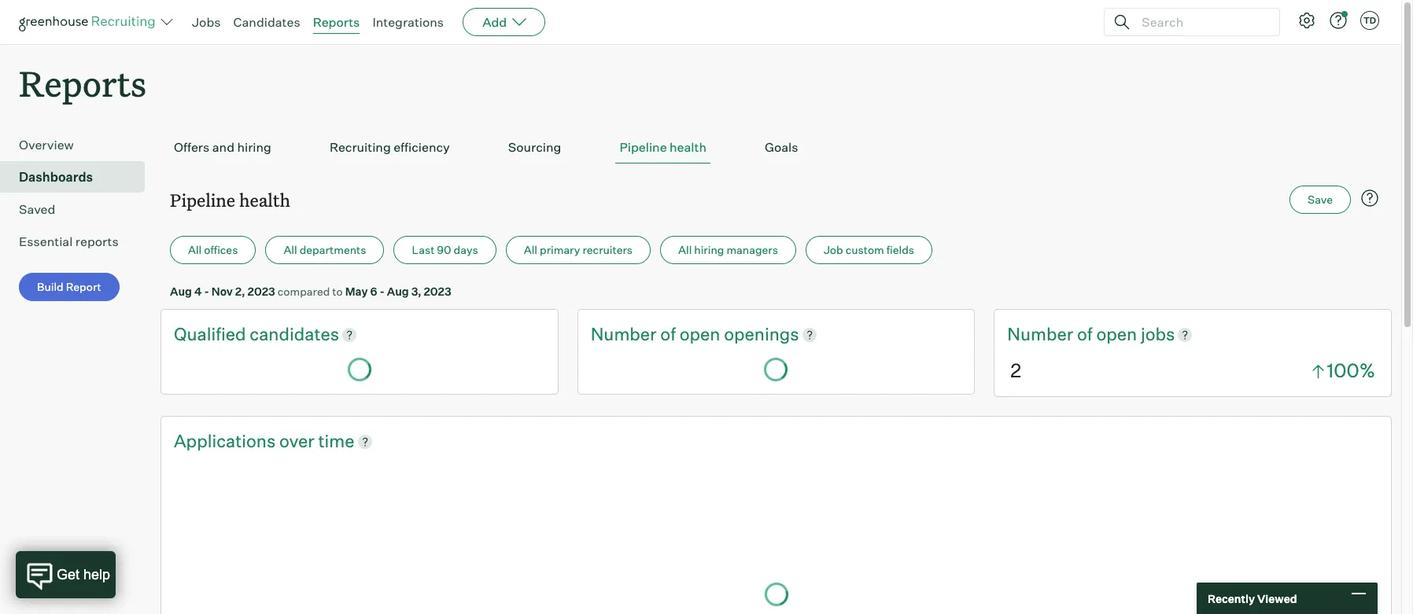 Task type: describe. For each thing, give the bounding box(es) containing it.
1 vertical spatial pipeline health
[[170, 188, 290, 212]]

6
[[370, 285, 378, 299]]

all for all hiring managers
[[679, 243, 692, 257]]

health inside button
[[670, 139, 707, 155]]

applications link
[[174, 430, 280, 454]]

recently viewed
[[1208, 592, 1298, 606]]

all offices button
[[170, 236, 256, 265]]

aug 4 - nov 2, 2023 compared to may 6 - aug 3, 2023
[[170, 285, 452, 299]]

hiring inside button
[[695, 243, 725, 257]]

open for openings
[[680, 324, 721, 345]]

offers and hiring
[[174, 139, 272, 155]]

configure image
[[1298, 11, 1317, 30]]

all hiring managers
[[679, 243, 779, 257]]

number of open for openings
[[591, 324, 725, 345]]

2 - from the left
[[380, 285, 385, 299]]

dashboards
[[19, 169, 93, 185]]

departments
[[300, 243, 366, 257]]

jobs
[[192, 14, 221, 30]]

td button
[[1358, 8, 1383, 33]]

last
[[412, 243, 435, 257]]

applications over
[[174, 431, 318, 452]]

time
[[318, 431, 355, 452]]

all primary recruiters
[[524, 243, 633, 257]]

td button
[[1361, 11, 1380, 30]]

pipeline health button
[[616, 132, 711, 164]]

all departments button
[[266, 236, 385, 265]]

2 aug from the left
[[387, 285, 409, 299]]

nov
[[212, 285, 233, 299]]

pipeline health inside button
[[620, 139, 707, 155]]

last 90 days button
[[394, 236, 497, 265]]

over
[[280, 431, 315, 452]]

saved
[[19, 202, 55, 217]]

reports
[[75, 234, 119, 250]]

recently
[[1208, 592, 1256, 606]]

number of open for jobs
[[1008, 324, 1142, 345]]

last 90 days
[[412, 243, 478, 257]]

of for openings
[[661, 324, 676, 345]]

1 - from the left
[[204, 285, 209, 299]]

primary
[[540, 243, 581, 257]]

integrations
[[373, 14, 444, 30]]

and
[[212, 139, 235, 155]]

overview
[[19, 137, 74, 153]]

jobs link
[[192, 14, 221, 30]]

add button
[[463, 8, 546, 36]]

sourcing button
[[504, 132, 566, 164]]

100%
[[1328, 359, 1376, 383]]

recruiting efficiency
[[330, 139, 450, 155]]

managers
[[727, 243, 779, 257]]

days
[[454, 243, 478, 257]]

save
[[1309, 193, 1334, 206]]

compared
[[278, 285, 330, 299]]

report
[[66, 280, 101, 294]]

4
[[194, 285, 202, 299]]

90
[[437, 243, 452, 257]]

all for all primary recruiters
[[524, 243, 538, 257]]

faq image
[[1361, 189, 1380, 208]]

all offices
[[188, 243, 238, 257]]

candidates link
[[250, 323, 339, 347]]

viewed
[[1258, 592, 1298, 606]]

jobs link
[[1142, 323, 1176, 347]]

integrations link
[[373, 14, 444, 30]]

essential reports link
[[19, 232, 139, 251]]

build
[[37, 280, 63, 294]]

goals
[[765, 139, 799, 155]]

offers
[[174, 139, 210, 155]]



Task type: locate. For each thing, give the bounding box(es) containing it.
Search text field
[[1138, 11, 1266, 33]]

number of open
[[591, 324, 725, 345], [1008, 324, 1142, 345]]

0 horizontal spatial of link
[[661, 323, 680, 347]]

1 vertical spatial health
[[239, 188, 290, 212]]

may
[[345, 285, 368, 299]]

over link
[[280, 430, 318, 454]]

job
[[824, 243, 844, 257]]

2 number link from the left
[[1008, 323, 1078, 347]]

open left the jobs
[[1097, 324, 1138, 345]]

of link
[[661, 323, 680, 347], [1078, 323, 1097, 347]]

build report button
[[19, 273, 119, 302]]

aug left 4
[[170, 285, 192, 299]]

-
[[204, 285, 209, 299], [380, 285, 385, 299]]

2
[[1011, 359, 1022, 383]]

1 horizontal spatial number
[[1008, 324, 1074, 345]]

sourcing
[[508, 139, 562, 155]]

1 2023 from the left
[[248, 285, 275, 299]]

0 horizontal spatial pipeline health
[[170, 188, 290, 212]]

0 horizontal spatial reports
[[19, 60, 147, 106]]

2 2023 from the left
[[424, 285, 452, 299]]

1 vertical spatial reports
[[19, 60, 147, 106]]

offers and hiring button
[[170, 132, 275, 164]]

2,
[[235, 285, 245, 299]]

hiring inside button
[[237, 139, 272, 155]]

0 horizontal spatial open link
[[680, 323, 725, 347]]

openings link
[[725, 323, 800, 347]]

of
[[661, 324, 676, 345], [1078, 324, 1093, 345]]

open left openings
[[680, 324, 721, 345]]

0 horizontal spatial number
[[591, 324, 657, 345]]

2 open link from the left
[[1097, 323, 1142, 347]]

td
[[1364, 15, 1377, 26]]

reports
[[313, 14, 360, 30], [19, 60, 147, 106]]

0 horizontal spatial number link
[[591, 323, 661, 347]]

greenhouse recruiting image
[[19, 13, 161, 31]]

1 number of open from the left
[[591, 324, 725, 345]]

efficiency
[[394, 139, 450, 155]]

save button
[[1290, 186, 1352, 214]]

3 all from the left
[[524, 243, 538, 257]]

0 horizontal spatial pipeline
[[170, 188, 235, 212]]

openings
[[725, 324, 800, 345]]

1 vertical spatial pipeline
[[170, 188, 235, 212]]

2023
[[248, 285, 275, 299], [424, 285, 452, 299]]

essential reports
[[19, 234, 119, 250]]

1 horizontal spatial of link
[[1078, 323, 1097, 347]]

number link for jobs
[[1008, 323, 1078, 347]]

all inside all hiring managers button
[[679, 243, 692, 257]]

job custom fields
[[824, 243, 915, 257]]

candidates
[[233, 14, 300, 30]]

1 vertical spatial hiring
[[695, 243, 725, 257]]

2023 right 3,
[[424, 285, 452, 299]]

1 horizontal spatial pipeline health
[[620, 139, 707, 155]]

candidates link
[[233, 14, 300, 30]]

open link for openings
[[680, 323, 725, 347]]

1 number from the left
[[591, 324, 657, 345]]

number link
[[591, 323, 661, 347], [1008, 323, 1078, 347]]

to
[[332, 285, 343, 299]]

1 horizontal spatial open
[[1097, 324, 1138, 345]]

tab list containing offers and hiring
[[170, 132, 1383, 164]]

pipeline health
[[620, 139, 707, 155], [170, 188, 290, 212]]

all
[[188, 243, 202, 257], [284, 243, 297, 257], [524, 243, 538, 257], [679, 243, 692, 257]]

1 horizontal spatial aug
[[387, 285, 409, 299]]

2 of link from the left
[[1078, 323, 1097, 347]]

1 horizontal spatial number of open
[[1008, 324, 1142, 345]]

1 of from the left
[[661, 324, 676, 345]]

jobs
[[1142, 324, 1176, 345]]

applications
[[174, 431, 276, 452]]

candidates
[[250, 324, 339, 345]]

recruiting
[[330, 139, 391, 155]]

goals button
[[761, 132, 803, 164]]

0 horizontal spatial health
[[239, 188, 290, 212]]

2 all from the left
[[284, 243, 297, 257]]

health
[[670, 139, 707, 155], [239, 188, 290, 212]]

0 vertical spatial reports
[[313, 14, 360, 30]]

all hiring managers button
[[661, 236, 797, 265]]

0 horizontal spatial of
[[661, 324, 676, 345]]

1 horizontal spatial reports
[[313, 14, 360, 30]]

reports down greenhouse recruiting image
[[19, 60, 147, 106]]

recruiting efficiency button
[[326, 132, 454, 164]]

1 of link from the left
[[661, 323, 680, 347]]

1 horizontal spatial open link
[[1097, 323, 1142, 347]]

aug left 3,
[[387, 285, 409, 299]]

3,
[[411, 285, 422, 299]]

tab list
[[170, 132, 1383, 164]]

0 horizontal spatial number of open
[[591, 324, 725, 345]]

hiring right and
[[237, 139, 272, 155]]

dashboards link
[[19, 168, 139, 187]]

pipeline inside button
[[620, 139, 667, 155]]

open link for jobs
[[1097, 323, 1142, 347]]

all departments
[[284, 243, 366, 257]]

number for jobs
[[1008, 324, 1074, 345]]

number link for openings
[[591, 323, 661, 347]]

0 vertical spatial health
[[670, 139, 707, 155]]

0 horizontal spatial -
[[204, 285, 209, 299]]

1 open link from the left
[[680, 323, 725, 347]]

all inside all primary recruiters button
[[524, 243, 538, 257]]

essential
[[19, 234, 73, 250]]

reports right candidates link
[[313, 14, 360, 30]]

1 aug from the left
[[170, 285, 192, 299]]

1 horizontal spatial pipeline
[[620, 139, 667, 155]]

job custom fields button
[[806, 236, 933, 265]]

reports link
[[313, 14, 360, 30]]

0 vertical spatial pipeline
[[620, 139, 667, 155]]

1 horizontal spatial of
[[1078, 324, 1093, 345]]

0 vertical spatial pipeline health
[[620, 139, 707, 155]]

0 horizontal spatial 2023
[[248, 285, 275, 299]]

2 number of open from the left
[[1008, 324, 1142, 345]]

1 horizontal spatial 2023
[[424, 285, 452, 299]]

2023 right '2,'
[[248, 285, 275, 299]]

1 horizontal spatial -
[[380, 285, 385, 299]]

number for openings
[[591, 324, 657, 345]]

all for all departments
[[284, 243, 297, 257]]

all primary recruiters button
[[506, 236, 651, 265]]

of link for openings
[[661, 323, 680, 347]]

0 horizontal spatial hiring
[[237, 139, 272, 155]]

2 number from the left
[[1008, 324, 1074, 345]]

pipeline
[[620, 139, 667, 155], [170, 188, 235, 212]]

open
[[680, 324, 721, 345], [1097, 324, 1138, 345]]

custom
[[846, 243, 885, 257]]

0 horizontal spatial aug
[[170, 285, 192, 299]]

qualified link
[[174, 323, 250, 347]]

2 open from the left
[[1097, 324, 1138, 345]]

build report
[[37, 280, 101, 294]]

add
[[483, 14, 507, 30]]

time link
[[318, 430, 355, 454]]

saved link
[[19, 200, 139, 219]]

hiring
[[237, 139, 272, 155], [695, 243, 725, 257]]

1 all from the left
[[188, 243, 202, 257]]

fields
[[887, 243, 915, 257]]

of link for jobs
[[1078, 323, 1097, 347]]

all left managers
[[679, 243, 692, 257]]

0 vertical spatial hiring
[[237, 139, 272, 155]]

1 horizontal spatial number link
[[1008, 323, 1078, 347]]

2 of from the left
[[1078, 324, 1093, 345]]

aug
[[170, 285, 192, 299], [387, 285, 409, 299]]

all for all offices
[[188, 243, 202, 257]]

1 horizontal spatial health
[[670, 139, 707, 155]]

of for jobs
[[1078, 324, 1093, 345]]

all left offices
[[188, 243, 202, 257]]

1 horizontal spatial hiring
[[695, 243, 725, 257]]

open for jobs
[[1097, 324, 1138, 345]]

4 all from the left
[[679, 243, 692, 257]]

1 open from the left
[[680, 324, 721, 345]]

all inside all offices button
[[188, 243, 202, 257]]

1 number link from the left
[[591, 323, 661, 347]]

- right 6
[[380, 285, 385, 299]]

hiring left managers
[[695, 243, 725, 257]]

open link
[[680, 323, 725, 347], [1097, 323, 1142, 347]]

- right 4
[[204, 285, 209, 299]]

recruiters
[[583, 243, 633, 257]]

qualified
[[174, 324, 250, 345]]

offices
[[204, 243, 238, 257]]

0 horizontal spatial open
[[680, 324, 721, 345]]

all left departments
[[284, 243, 297, 257]]

overview link
[[19, 136, 139, 154]]

all left primary
[[524, 243, 538, 257]]

all inside all departments button
[[284, 243, 297, 257]]



Task type: vqa. For each thing, say whether or not it's contained in the screenshot.
'Offer' link
no



